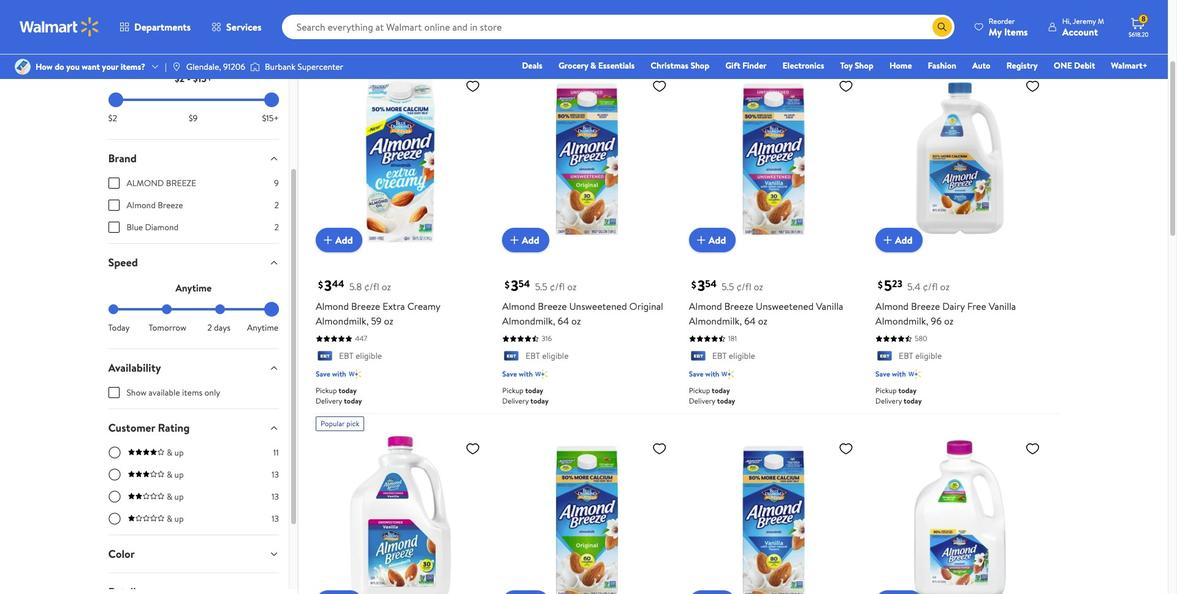 Task type: describe. For each thing, give the bounding box(es) containing it.
services button
[[201, 12, 272, 42]]

$2 range field
[[108, 99, 279, 101]]

auto
[[972, 59, 991, 72]]

almond breeze
[[127, 177, 196, 189]]

fashion link
[[923, 59, 962, 72]]

& up for 2 out of 5 stars and up, 13 items radio
[[167, 491, 184, 503]]

best seller
[[881, 56, 914, 66]]

hi, jeremy m account
[[1062, 16, 1104, 38]]

save with for $ 5 23 5.4 ¢/fl oz almond breeze dairy free vanilla almondmilk, 96 oz
[[876, 369, 906, 379]]

save with for $ 3 54 5.5 ¢/fl oz almond breeze unsweetened vanilla almondmilk, 64 oz
[[689, 369, 720, 379]]

price when purchased online
[[313, 38, 434, 52]]

show
[[127, 387, 147, 399]]

breeze up 'price when purchased online'
[[358, 12, 394, 29]]

ebt image for $ 3 54 5.5 ¢/fl oz almond breeze unsweetened vanilla almondmilk, 64 oz
[[689, 351, 707, 363]]

customer rating button
[[98, 410, 289, 447]]

items?
[[121, 61, 145, 73]]

8 $618.20
[[1129, 14, 1149, 39]]

pickup today delivery today for $ 3 44 5.8 ¢/fl oz almond breeze extra creamy almondmilk, 59 oz
[[316, 386, 362, 406]]

christmas
[[651, 59, 689, 72]]

speed button
[[98, 244, 289, 281]]

none checkbox inside brand group
[[108, 222, 119, 233]]

deals
[[522, 59, 543, 72]]

44
[[332, 278, 344, 291]]

¢/fl for $ 3 44 5.8 ¢/fl oz almond breeze extra creamy almondmilk, 59 oz
[[364, 281, 379, 294]]

Tomorrow radio
[[162, 305, 172, 315]]

pickup for $ 3 54 5.5 ¢/fl oz almond breeze unsweetened original almondmilk, 64 oz
[[502, 386, 524, 396]]

one debit link
[[1048, 59, 1101, 72]]

pickup for $ 3 44 5.8 ¢/fl oz almond breeze extra creamy almondmilk, 59 oz
[[316, 386, 337, 396]]

& up for '3 out of 5 stars and up, 13 items' radio
[[167, 469, 184, 481]]

& for '3 out of 5 stars and up, 13 items' radio
[[167, 469, 172, 481]]

unsweetened for $ 3 54 5.5 ¢/fl oz almond breeze unsweetened vanilla almondmilk, 64 oz
[[756, 300, 814, 314]]

59
[[371, 315, 382, 328]]

speed
[[108, 255, 138, 270]]

registry
[[1007, 59, 1038, 72]]

save for $ 3 54 5.5 ¢/fl oz almond breeze unsweetened vanilla almondmilk, 64 oz
[[689, 369, 704, 379]]

none radio inside the how fast do you want your order? option group
[[215, 305, 225, 315]]

days
[[214, 322, 230, 334]]

departments
[[134, 20, 191, 34]]

walmart image
[[20, 17, 99, 37]]

walmart+
[[1111, 59, 1148, 72]]

delivery for $ 3 54 5.5 ¢/fl oz almond breeze unsweetened original almondmilk, 64 oz
[[502, 396, 529, 406]]

walmart plus image for $ 3 44 5.8 ¢/fl oz almond breeze extra creamy almondmilk, 59 oz
[[349, 368, 361, 381]]

debit
[[1074, 59, 1095, 72]]

¢/fl for $ 5 23 5.4 ¢/fl oz almond breeze dairy free vanilla almondmilk, 96 oz
[[923, 281, 938, 294]]

& for 4 out of 5 stars and up, 11 items option
[[167, 447, 172, 459]]

price
[[313, 38, 335, 52]]

customer rating tab
[[98, 410, 289, 447]]

ebt image for 5
[[876, 351, 894, 363]]

pickup today delivery today for $ 3 54 5.5 ¢/fl oz almond breeze unsweetened original almondmilk, 64 oz
[[502, 386, 549, 406]]

walmart plus image for $ 5 23 5.4 ¢/fl oz almond breeze dairy free vanilla almondmilk, 96 oz
[[909, 368, 921, 381]]

$618.20
[[1129, 30, 1149, 39]]

toy shop link
[[835, 59, 879, 72]]

blue diamond
[[127, 221, 179, 234]]

Show available items only checkbox
[[108, 388, 119, 399]]

5.5 for $ 3 54 5.5 ¢/fl oz almond breeze unsweetened vanilla almondmilk, 64 oz
[[722, 281, 734, 294]]

23
[[892, 278, 903, 291]]

2 days
[[207, 322, 230, 334]]

how do you want your items?
[[36, 61, 145, 73]]

add to favorites list, almond breeze dairy free vanilla almondmilk, 96 oz image
[[1026, 79, 1040, 94]]

almondmilk, for $ 3 54 5.5 ¢/fl oz almond breeze unsweetened original almondmilk, 64 oz
[[502, 315, 555, 328]]

legal information image
[[439, 40, 449, 50]]

jeremy
[[1073, 16, 1096, 26]]

almond for $ 5 23 5.4 ¢/fl oz almond breeze dairy free vanilla almondmilk, 96 oz
[[876, 300, 909, 314]]

$2 - $15+
[[175, 72, 213, 85]]

¢/fl for $ 3 54 5.5 ¢/fl oz almond breeze unsweetened vanilla almondmilk, 64 oz
[[737, 281, 752, 294]]

ebt image for $ 3 54 5.5 ¢/fl oz almond breeze unsweetened original almondmilk, 64 oz
[[502, 351, 521, 363]]

burbank
[[265, 61, 296, 73]]

almondmilk, for $ 3 54 5.5 ¢/fl oz almond breeze unsweetened vanilla almondmilk, 64 oz
[[689, 315, 742, 328]]

popular
[[321, 419, 345, 429]]

add to favorites list, almond breeze unsweetened original almondmilk image
[[1026, 441, 1040, 457]]

(13)
[[396, 15, 411, 28]]

ebt for $ 5 23 5.4 ¢/fl oz almond breeze dairy free vanilla almondmilk, 96 oz
[[899, 350, 913, 363]]

customer rating option group
[[108, 447, 279, 535]]

save with for $ 3 44 5.8 ¢/fl oz almond breeze extra creamy almondmilk, 59 oz
[[316, 369, 346, 379]]

shop for christmas shop
[[691, 59, 710, 72]]

breeze for $ 3 44 5.8 ¢/fl oz almond breeze extra creamy almondmilk, 59 oz
[[351, 300, 380, 314]]

& for "1 out of 5 stars and up, 13 items" radio
[[167, 513, 172, 525]]

only
[[205, 387, 220, 399]]

delivery for $ 5 23 5.4 ¢/fl oz almond breeze dairy free vanilla almondmilk, 96 oz
[[876, 396, 902, 406]]

breeze for $ 3 54 5.5 ¢/fl oz almond breeze unsweetened vanilla almondmilk, 64 oz
[[724, 300, 754, 314]]

& up for "1 out of 5 stars and up, 13 items" radio
[[167, 513, 184, 525]]

eligible for $ 3 54 5.5 ¢/fl oz almond breeze unsweetened original almondmilk, 64 oz
[[542, 350, 569, 363]]

$ for $ 5 23 5.4 ¢/fl oz almond breeze dairy free vanilla almondmilk, 96 oz
[[878, 278, 883, 292]]

deals link
[[517, 59, 548, 72]]

$ 5 23 5.4 ¢/fl oz almond breeze dairy free vanilla almondmilk, 96 oz
[[876, 276, 1016, 328]]

almond inside brand group
[[127, 199, 156, 212]]

add for $ 3 54 5.5 ¢/fl oz almond breeze unsweetened vanilla almondmilk, 64 oz
[[709, 234, 726, 247]]

delivery for $ 3 44 5.8 ¢/fl oz almond breeze extra creamy almondmilk, 59 oz
[[316, 396, 342, 406]]

registry link
[[1001, 59, 1043, 72]]

glendale,
[[186, 61, 221, 73]]

brand group
[[108, 177, 279, 243]]

want
[[82, 61, 100, 73]]

availability tab
[[98, 350, 289, 387]]

almondmilk, for $ 3 44 5.8 ¢/fl oz almond breeze extra creamy almondmilk, 59 oz
[[316, 315, 369, 328]]

walmart plus image for $ 3 54 5.5 ¢/fl oz almond breeze unsweetened original almondmilk, 64 oz
[[535, 368, 548, 381]]

with for $ 3 54 5.5 ¢/fl oz almond breeze unsweetened original almondmilk, 64 oz
[[519, 369, 533, 379]]

today
[[108, 322, 130, 334]]

181
[[728, 334, 737, 344]]

grocery & essentials
[[559, 59, 635, 72]]

original
[[629, 300, 663, 314]]

13 for 2 out of 5 stars and up, 13 items radio
[[272, 491, 279, 503]]

availability button
[[98, 350, 289, 387]]

best
[[881, 56, 895, 66]]

9
[[274, 177, 279, 189]]

toy
[[840, 59, 853, 72]]

color
[[108, 547, 135, 562]]

extra
[[383, 300, 405, 314]]

brand button
[[98, 140, 289, 177]]

add to favorites list, almond breeze unsweetened vanilla almondmilk, 64 oz image
[[839, 79, 854, 94]]

2 inside the how fast do you want your order? option group
[[207, 322, 212, 334]]

54 for $ 3 54 5.5 ¢/fl oz almond breeze unsweetened vanilla almondmilk, 64 oz
[[705, 278, 717, 291]]

speed tab
[[98, 244, 289, 281]]

christmas shop
[[651, 59, 710, 72]]

96
[[931, 315, 942, 328]]

2 for almond breeze
[[274, 199, 279, 212]]

almond breeze (13)
[[313, 12, 411, 29]]

essentials
[[598, 59, 635, 72]]

tomorrow
[[149, 322, 186, 334]]

11
[[273, 447, 279, 459]]

almond breeze original almondmilk, 64 oz image
[[502, 436, 672, 595]]

almond for $ 3 54 5.5 ¢/fl oz almond breeze unsweetened original almondmilk, 64 oz
[[502, 300, 536, 314]]

$2 for $2 - $15+
[[175, 72, 185, 85]]

items
[[182, 387, 202, 399]]

add to favorites list, almond breeze extra creamy almondmilk, 59 oz image
[[466, 79, 480, 94]]

grocery
[[559, 59, 588, 72]]

-
[[187, 72, 191, 85]]

fashion
[[928, 59, 957, 72]]

breeze for $ 5 23 5.4 ¢/fl oz almond breeze dairy free vanilla almondmilk, 96 oz
[[911, 300, 940, 314]]

316
[[542, 334, 552, 344]]

|
[[165, 61, 167, 73]]

christmas shop link
[[645, 59, 715, 72]]

almond breeze vanilla almondmilk, 64 oz image
[[689, 436, 858, 595]]

account
[[1062, 25, 1098, 38]]

anytime inside the how fast do you want your order? option group
[[247, 322, 279, 334]]

your
[[102, 61, 119, 73]]

54 for $ 3 54 5.5 ¢/fl oz almond breeze unsweetened original almondmilk, 64 oz
[[519, 278, 530, 291]]

blue
[[127, 221, 143, 234]]

Walmart Site-Wide search field
[[282, 15, 955, 39]]

grocery & essentials link
[[553, 59, 640, 72]]

$ 3 54 5.5 ¢/fl oz almond breeze unsweetened original almondmilk, 64 oz
[[502, 276, 663, 328]]

almond for $ 3 44 5.8 ¢/fl oz almond breeze extra creamy almondmilk, 59 oz
[[316, 300, 349, 314]]

departments button
[[109, 12, 201, 42]]

ebt image for 3
[[316, 351, 334, 363]]

13 for "1 out of 5 stars and up, 13 items" radio
[[272, 513, 279, 525]]

5.8
[[349, 281, 362, 294]]

up for "1 out of 5 stars and up, 13 items" radio
[[174, 513, 184, 525]]

add to favorites list, almond breeze original almondmilk, 64 oz image
[[652, 441, 667, 457]]

color tab
[[98, 536, 289, 573]]

search icon image
[[937, 22, 947, 32]]

add button for $ 3 54 5.5 ¢/fl oz almond breeze unsweetened original almondmilk, 64 oz
[[502, 228, 549, 253]]

how
[[36, 61, 53, 73]]

almondmilk, inside $ 5 23 5.4 ¢/fl oz almond breeze dairy free vanilla almondmilk, 96 oz
[[876, 315, 929, 328]]

finder
[[743, 59, 767, 72]]

diamond
[[145, 221, 179, 234]]

one
[[1054, 59, 1072, 72]]

13 for '3 out of 5 stars and up, 13 items' radio
[[272, 469, 279, 481]]

pick
[[347, 419, 359, 429]]

& up for 4 out of 5 stars and up, 11 items option
[[167, 447, 184, 459]]



Task type: vqa. For each thing, say whether or not it's contained in the screenshot.
the topmost Clear all "Button"
no



Task type: locate. For each thing, give the bounding box(es) containing it.
anytime down anytime option
[[247, 322, 279, 334]]

$2 up brand
[[108, 112, 117, 124]]

hi,
[[1062, 16, 1071, 26]]

color button
[[98, 536, 289, 573]]

almondmilk, up 580
[[876, 315, 929, 328]]

2 54 from the left
[[705, 278, 717, 291]]

anytime up the how fast do you want your order? option group
[[176, 281, 212, 295]]

save for $ 5 23 5.4 ¢/fl oz almond breeze dairy free vanilla almondmilk, 96 oz
[[876, 369, 890, 379]]

free
[[967, 300, 987, 314]]

0 horizontal spatial anytime
[[176, 281, 212, 295]]

1 horizontal spatial shop
[[855, 59, 874, 72]]

eligible for $ 3 44 5.8 ¢/fl oz almond breeze extra creamy almondmilk, 59 oz
[[356, 350, 382, 363]]

when
[[337, 38, 360, 52]]

2 with from the left
[[519, 369, 533, 379]]

0 horizontal spatial 64
[[558, 315, 569, 328]]

2 64 from the left
[[744, 315, 756, 328]]

2 13 from the top
[[272, 491, 279, 503]]

online
[[408, 38, 434, 52]]

3 delivery from the left
[[689, 396, 715, 406]]

¢/fl up 316
[[550, 281, 565, 294]]

1 horizontal spatial 54
[[705, 278, 717, 291]]

 image for burbank supercenter
[[250, 61, 260, 73]]

2 almondmilk, from the left
[[502, 315, 555, 328]]

0 vertical spatial 13
[[272, 469, 279, 481]]

$2 for $2
[[108, 112, 117, 124]]

0 vertical spatial $15+
[[193, 72, 213, 85]]

almond breeze unsweetened original almondmilk image
[[876, 436, 1045, 595]]

3 up from the top
[[174, 491, 184, 503]]

0 horizontal spatial 54
[[519, 278, 530, 291]]

2 shop from the left
[[855, 59, 874, 72]]

1 almondmilk, from the left
[[316, 315, 369, 328]]

3 ebt eligible from the left
[[712, 350, 755, 363]]

 image left how
[[15, 59, 31, 75]]

1 add to cart image from the left
[[321, 233, 335, 248]]

1 ebt eligible from the left
[[339, 350, 382, 363]]

almond breeze unsweetened original almondmilk, 64 oz image
[[502, 74, 672, 243]]

almondmilk, up 316
[[502, 315, 555, 328]]

None range field
[[108, 308, 279, 311]]

& inside grocery & essentials link
[[590, 59, 596, 72]]

447
[[355, 334, 367, 344]]

2
[[274, 199, 279, 212], [274, 221, 279, 234], [207, 322, 212, 334]]

4 save from the left
[[876, 369, 890, 379]]

breeze inside $ 3 44 5.8 ¢/fl oz almond breeze extra creamy almondmilk, 59 oz
[[351, 300, 380, 314]]

eligible
[[356, 350, 382, 363], [542, 350, 569, 363], [729, 350, 755, 363], [916, 350, 942, 363]]

2 save with from the left
[[502, 369, 533, 379]]

¢/fl for $ 3 54 5.5 ¢/fl oz almond breeze unsweetened original almondmilk, 64 oz
[[550, 281, 565, 294]]

add for $ 5 23 5.4 ¢/fl oz almond breeze dairy free vanilla almondmilk, 96 oz
[[895, 234, 913, 247]]

almondmilk, inside $ 3 54 5.5 ¢/fl oz almond breeze unsweetened original almondmilk, 64 oz
[[502, 315, 555, 328]]

how fast do you want your order? option group
[[108, 305, 279, 334]]

64 for $ 3 54 5.5 ¢/fl oz almond breeze unsweetened original almondmilk, 64 oz
[[558, 315, 569, 328]]

1 vertical spatial 2
[[274, 221, 279, 234]]

0 horizontal spatial shop
[[691, 59, 710, 72]]

1 vanilla from the left
[[816, 300, 844, 314]]

customer
[[108, 421, 155, 436]]

ebt for $ 3 54 5.5 ¢/fl oz almond breeze unsweetened original almondmilk, 64 oz
[[526, 350, 540, 363]]

$ inside $ 5 23 5.4 ¢/fl oz almond breeze dairy free vanilla almondmilk, 96 oz
[[878, 278, 883, 292]]

$ 3 54 5.5 ¢/fl oz almond breeze unsweetened vanilla almondmilk, 64 oz
[[689, 276, 844, 328]]

3 inside $ 3 54 5.5 ¢/fl oz almond breeze unsweetened vanilla almondmilk, 64 oz
[[698, 276, 705, 296]]

3 add from the left
[[709, 234, 726, 247]]

pickup today delivery today for $ 5 23 5.4 ¢/fl oz almond breeze dairy free vanilla almondmilk, 96 oz
[[876, 386, 922, 406]]

up for 4 out of 5 stars and up, 11 items option
[[174, 447, 184, 459]]

auto link
[[967, 59, 996, 72]]

1 horizontal spatial 64
[[744, 315, 756, 328]]

1 horizontal spatial anytime
[[247, 322, 279, 334]]

91206
[[223, 61, 245, 73]]

my
[[989, 25, 1002, 38]]

1 54 from the left
[[519, 278, 530, 291]]

3 & up from the top
[[167, 491, 184, 503]]

toy shop
[[840, 59, 874, 72]]

walmart plus image for $ 3 54 5.5 ¢/fl oz almond breeze unsweetened vanilla almondmilk, 64 oz
[[722, 368, 734, 381]]

eligible for $ 5 23 5.4 ¢/fl oz almond breeze dairy free vanilla almondmilk, 96 oz
[[916, 350, 942, 363]]

5.5 up 181 on the right of the page
[[722, 281, 734, 294]]

¢/fl
[[364, 281, 379, 294], [550, 281, 565, 294], [737, 281, 752, 294], [923, 281, 938, 294]]

m
[[1098, 16, 1104, 26]]

1 pickup today delivery today from the left
[[316, 386, 362, 406]]

0 horizontal spatial ebt image
[[316, 351, 334, 363]]

3 save from the left
[[689, 369, 704, 379]]

3 pickup from the left
[[689, 386, 710, 396]]

 image right the "91206"
[[250, 61, 260, 73]]

1 walmart plus image from the left
[[349, 368, 361, 381]]

add for $ 3 54 5.5 ¢/fl oz almond breeze unsweetened original almondmilk, 64 oz
[[522, 234, 540, 247]]

ebt eligible for $ 5 23 5.4 ¢/fl oz almond breeze dairy free vanilla almondmilk, 96 oz
[[899, 350, 942, 363]]

save with for $ 3 54 5.5 ¢/fl oz almond breeze unsweetened original almondmilk, 64 oz
[[502, 369, 533, 379]]

4 ebt eligible from the left
[[899, 350, 942, 363]]

2 pickup today delivery today from the left
[[502, 386, 549, 406]]

0 vertical spatial anytime
[[176, 281, 212, 295]]

¢/fl inside $ 5 23 5.4 ¢/fl oz almond breeze dairy free vanilla almondmilk, 96 oz
[[923, 281, 938, 294]]

8
[[1142, 14, 1146, 24]]

3 ¢/fl from the left
[[737, 281, 752, 294]]

4 ¢/fl from the left
[[923, 281, 938, 294]]

0 horizontal spatial vanilla
[[816, 300, 844, 314]]

items
[[1004, 25, 1028, 38]]

3 with from the left
[[706, 369, 720, 379]]

add for $ 3 44 5.8 ¢/fl oz almond breeze extra creamy almondmilk, 59 oz
[[335, 234, 353, 247]]

gift finder
[[725, 59, 767, 72]]

home
[[890, 59, 912, 72]]

0 horizontal spatial $2
[[108, 112, 117, 124]]

up
[[174, 447, 184, 459], [174, 469, 184, 481], [174, 491, 184, 503], [174, 513, 184, 525]]

almond breeze dairy free vanilla almondmilk, 96 oz image
[[876, 74, 1045, 243]]

2 for blue diamond
[[274, 221, 279, 234]]

2 walmart plus image from the left
[[535, 368, 548, 381]]

almond inside $ 5 23 5.4 ¢/fl oz almond breeze dairy free vanilla almondmilk, 96 oz
[[876, 300, 909, 314]]

1 add button from the left
[[316, 228, 363, 253]]

ebt eligible for $ 3 54 5.5 ¢/fl oz almond breeze unsweetened original almondmilk, 64 oz
[[526, 350, 569, 363]]

1 add from the left
[[335, 234, 353, 247]]

breeze up 181 on the right of the page
[[724, 300, 754, 314]]

burbank supercenter
[[265, 61, 343, 73]]

eligible for $ 3 54 5.5 ¢/fl oz almond breeze unsweetened vanilla almondmilk, 64 oz
[[729, 350, 755, 363]]

almond
[[313, 12, 355, 29], [127, 199, 156, 212], [316, 300, 349, 314], [502, 300, 536, 314], [689, 300, 722, 314], [876, 300, 909, 314]]

¢/fl right 5.8
[[364, 281, 379, 294]]

1 horizontal spatial 3
[[511, 276, 519, 296]]

1 with from the left
[[332, 369, 346, 379]]

almondmilk, up 181 on the right of the page
[[689, 315, 742, 328]]

add to cart image for $ 3 44 5.8 ¢/fl oz almond breeze extra creamy almondmilk, 59 oz
[[321, 233, 335, 248]]

1 ebt from the left
[[339, 350, 354, 363]]

3 13 from the top
[[272, 513, 279, 525]]

ebt image
[[502, 351, 521, 363], [689, 351, 707, 363]]

almond breeze extra creamy almondmilk, 59 oz image
[[316, 74, 485, 243]]

almond breeze
[[127, 199, 183, 212]]

ebt eligible down 181 on the right of the page
[[712, 350, 755, 363]]

4 ebt from the left
[[899, 350, 913, 363]]

$2 left the -
[[175, 72, 185, 85]]

$ for $ 3 54 5.5 ¢/fl oz almond breeze unsweetened vanilla almondmilk, 64 oz
[[691, 278, 696, 292]]

add button for $ 3 54 5.5 ¢/fl oz almond breeze unsweetened vanilla almondmilk, 64 oz
[[689, 228, 736, 253]]

dairy
[[943, 300, 965, 314]]

with for $ 3 54 5.5 ¢/fl oz almond breeze unsweetened vanilla almondmilk, 64 oz
[[706, 369, 720, 379]]

almondmilk, inside $ 3 54 5.5 ¢/fl oz almond breeze unsweetened vanilla almondmilk, 64 oz
[[689, 315, 742, 328]]

2 up from the top
[[174, 469, 184, 481]]

3 for $ 3 44 5.8 ¢/fl oz almond breeze extra creamy almondmilk, 59 oz
[[324, 276, 332, 296]]

breeze inside $ 3 54 5.5 ¢/fl oz almond breeze unsweetened vanilla almondmilk, 64 oz
[[724, 300, 754, 314]]

electronics link
[[777, 59, 830, 72]]

almond for $ 3 54 5.5 ¢/fl oz almond breeze unsweetened vanilla almondmilk, 64 oz
[[689, 300, 722, 314]]

breeze for $ 3 54 5.5 ¢/fl oz almond breeze unsweetened original almondmilk, 64 oz
[[538, 300, 567, 314]]

pickup today delivery today
[[316, 386, 362, 406], [502, 386, 549, 406], [689, 386, 735, 406], [876, 386, 922, 406]]

breeze inside $ 3 54 5.5 ¢/fl oz almond breeze unsweetened original almondmilk, 64 oz
[[538, 300, 567, 314]]

4 out of 5 stars and up, 11 items radio
[[108, 447, 120, 459]]

1 out of 5 stars and up, 13 items radio
[[108, 513, 120, 525]]

brand tab
[[98, 140, 289, 177]]

1 horizontal spatial $2
[[175, 72, 185, 85]]

shop right christmas
[[691, 59, 710, 72]]

2 ebt image from the left
[[876, 351, 894, 363]]

2 $ from the left
[[505, 278, 510, 292]]

$15+ down burbank
[[262, 112, 279, 124]]

pickup today delivery today down 580
[[876, 386, 922, 406]]

64 for $ 3 54 5.5 ¢/fl oz almond breeze unsweetened vanilla almondmilk, 64 oz
[[744, 315, 756, 328]]

5.4
[[908, 281, 921, 294]]

vanilla
[[816, 300, 844, 314], [989, 300, 1016, 314]]

1 & up from the top
[[167, 447, 184, 459]]

None radio
[[215, 305, 225, 315]]

delivery for $ 3 54 5.5 ¢/fl oz almond breeze unsweetened vanilla almondmilk, 64 oz
[[689, 396, 715, 406]]

2 5.5 from the left
[[722, 281, 734, 294]]

$15+
[[193, 72, 213, 85], [262, 112, 279, 124]]

None checkbox
[[108, 222, 119, 233]]

save for $ 3 44 5.8 ¢/fl oz almond breeze extra creamy almondmilk, 59 oz
[[316, 369, 330, 379]]

add to cart image
[[321, 233, 335, 248], [694, 233, 709, 248], [881, 233, 895, 248]]

1 eligible from the left
[[356, 350, 382, 363]]

blue diamond almond breeze unsweetened vanilla almond milk, 96 fl oz image
[[316, 436, 485, 595]]

availability
[[108, 361, 161, 376]]

breeze up 59
[[351, 300, 380, 314]]

1 horizontal spatial $15+
[[262, 112, 279, 124]]

3 save with from the left
[[689, 369, 720, 379]]

4 walmart plus image from the left
[[909, 368, 921, 381]]

walmart plus image down 181 on the right of the page
[[722, 368, 734, 381]]

unsweetened inside $ 3 54 5.5 ¢/fl oz almond breeze unsweetened vanilla almondmilk, 64 oz
[[756, 300, 814, 314]]

services
[[226, 20, 262, 34]]

rating
[[158, 421, 190, 436]]

1 unsweetened from the left
[[569, 300, 627, 314]]

2 save from the left
[[502, 369, 517, 379]]

add button for $ 5 23 5.4 ¢/fl oz almond breeze dairy free vanilla almondmilk, 96 oz
[[876, 228, 923, 253]]

2 unsweetened from the left
[[756, 300, 814, 314]]

3 3 from the left
[[698, 276, 705, 296]]

pickup today delivery today down 316
[[502, 386, 549, 406]]

0 horizontal spatial 3
[[324, 276, 332, 296]]

1 64 from the left
[[558, 315, 569, 328]]

0 horizontal spatial  image
[[15, 59, 31, 75]]

5
[[884, 276, 892, 296]]

pickup for $ 5 23 5.4 ¢/fl oz almond breeze dairy free vanilla almondmilk, 96 oz
[[876, 386, 897, 396]]

1 vertical spatial $15+
[[262, 112, 279, 124]]

0 vertical spatial 2
[[274, 199, 279, 212]]

pickup
[[316, 386, 337, 396], [502, 386, 524, 396], [689, 386, 710, 396], [876, 386, 897, 396]]

$ inside $ 3 54 5.5 ¢/fl oz almond breeze unsweetened vanilla almondmilk, 64 oz
[[691, 278, 696, 292]]

shop for toy shop
[[855, 59, 874, 72]]

brand
[[108, 151, 137, 166]]

¢/fl inside $ 3 54 5.5 ¢/fl oz almond breeze unsweetened vanilla almondmilk, 64 oz
[[737, 281, 752, 294]]

up for '3 out of 5 stars and up, 13 items' radio
[[174, 469, 184, 481]]

2 3 from the left
[[511, 276, 519, 296]]

2 pickup from the left
[[502, 386, 524, 396]]

¢/fl right 5.4
[[923, 281, 938, 294]]

1 horizontal spatial  image
[[250, 61, 260, 73]]

1 shop from the left
[[691, 59, 710, 72]]

3 inside $ 3 44 5.8 ¢/fl oz almond breeze extra creamy almondmilk, 59 oz
[[324, 276, 332, 296]]

54 inside $ 3 54 5.5 ¢/fl oz almond breeze unsweetened vanilla almondmilk, 64 oz
[[705, 278, 717, 291]]

ebt eligible for $ 3 54 5.5 ¢/fl oz almond breeze unsweetened vanilla almondmilk, 64 oz
[[712, 350, 755, 363]]

2 out of 5 stars and up, 13 items radio
[[108, 491, 120, 503]]

0 horizontal spatial $15+
[[193, 72, 213, 85]]

4 add from the left
[[895, 234, 913, 247]]

3 out of 5 stars and up, 13 items radio
[[108, 469, 120, 481]]

4 pickup from the left
[[876, 386, 897, 396]]

2 horizontal spatial add to cart image
[[881, 233, 895, 248]]

eligible down 316
[[542, 350, 569, 363]]

pickup today delivery today down 181 on the right of the page
[[689, 386, 735, 406]]

eligible down 181 on the right of the page
[[729, 350, 755, 363]]

1 horizontal spatial ebt image
[[689, 351, 707, 363]]

64 inside $ 3 54 5.5 ¢/fl oz almond breeze unsweetened vanilla almondmilk, 64 oz
[[744, 315, 756, 328]]

add to favorites list, blue diamond almond breeze unsweetened vanilla almond milk, 96 fl oz image
[[466, 441, 480, 457]]

unsweetened inside $ 3 54 5.5 ¢/fl oz almond breeze unsweetened original almondmilk, 64 oz
[[569, 300, 627, 314]]

1 vertical spatial anytime
[[247, 322, 279, 334]]

add to favorites list, almond breeze unsweetened original almondmilk, 64 oz image
[[652, 79, 667, 94]]

2 vertical spatial 2
[[207, 322, 212, 334]]

2 eligible from the left
[[542, 350, 569, 363]]

2 add from the left
[[522, 234, 540, 247]]

Today radio
[[108, 305, 118, 315]]

home link
[[884, 59, 918, 72]]

3 ebt from the left
[[712, 350, 727, 363]]

tab
[[98, 574, 289, 595]]

1 horizontal spatial ebt image
[[876, 351, 894, 363]]

4 $ from the left
[[878, 278, 883, 292]]

 image
[[15, 59, 31, 75], [250, 61, 260, 73]]

4 almondmilk, from the left
[[876, 315, 929, 328]]

pickup today delivery today up "popular pick"
[[316, 386, 362, 406]]

1 delivery from the left
[[316, 396, 342, 406]]

3 add button from the left
[[689, 228, 736, 253]]

$ for $ 3 54 5.5 ¢/fl oz almond breeze unsweetened original almondmilk, 64 oz
[[505, 278, 510, 292]]

add to cart image for $ 3 54 5.5 ¢/fl oz almond breeze unsweetened vanilla almondmilk, 64 oz
[[694, 233, 709, 248]]

3 for $ 3 54 5.5 ¢/fl oz almond breeze unsweetened vanilla almondmilk, 64 oz
[[698, 276, 705, 296]]

2 ebt image from the left
[[689, 351, 707, 363]]

0 vertical spatial $2
[[175, 72, 185, 85]]

3
[[324, 276, 332, 296], [511, 276, 519, 296], [698, 276, 705, 296]]

2 add button from the left
[[502, 228, 549, 253]]

1 13 from the top
[[272, 469, 279, 481]]

1 save from the left
[[316, 369, 330, 379]]

4 delivery from the left
[[876, 396, 902, 406]]

2 ebt from the left
[[526, 350, 540, 363]]

3 $ from the left
[[691, 278, 696, 292]]

vanilla inside $ 5 23 5.4 ¢/fl oz almond breeze dairy free vanilla almondmilk, 96 oz
[[989, 300, 1016, 314]]

breeze
[[166, 177, 196, 189]]

5.5 for $ 3 54 5.5 ¢/fl oz almond breeze unsweetened original almondmilk, 64 oz
[[535, 281, 548, 294]]

1 horizontal spatial 5.5
[[722, 281, 734, 294]]

4 with from the left
[[892, 369, 906, 379]]

1 5.5 from the left
[[535, 281, 548, 294]]

breeze inside brand group
[[158, 199, 183, 212]]

creamy
[[407, 300, 440, 314]]

ebt for $ 3 44 5.8 ¢/fl oz almond breeze extra creamy almondmilk, 59 oz
[[339, 350, 354, 363]]

available
[[149, 387, 180, 399]]

$ for $ 3 44 5.8 ¢/fl oz almond breeze extra creamy almondmilk, 59 oz
[[318, 278, 323, 292]]

$ inside $ 3 44 5.8 ¢/fl oz almond breeze extra creamy almondmilk, 59 oz
[[318, 278, 323, 292]]

ebt eligible down 580
[[899, 350, 942, 363]]

delivery
[[316, 396, 342, 406], [502, 396, 529, 406], [689, 396, 715, 406], [876, 396, 902, 406]]

walmart plus image down 316
[[535, 368, 548, 381]]

breeze up diamond
[[158, 199, 183, 212]]

supercenter
[[298, 61, 343, 73]]

walmart plus image down 447
[[349, 368, 361, 381]]

breeze inside $ 5 23 5.4 ¢/fl oz almond breeze dairy free vanilla almondmilk, 96 oz
[[911, 300, 940, 314]]

3 almondmilk, from the left
[[689, 315, 742, 328]]

add button for $ 3 44 5.8 ¢/fl oz almond breeze extra creamy almondmilk, 59 oz
[[316, 228, 363, 253]]

2 ebt eligible from the left
[[526, 350, 569, 363]]

1 pickup from the left
[[316, 386, 337, 396]]

reorder my items
[[989, 16, 1028, 38]]

almond inside $ 3 54 5.5 ¢/fl oz almond breeze unsweetened vanilla almondmilk, 64 oz
[[689, 300, 722, 314]]

do
[[55, 61, 64, 73]]

3 inside $ 3 54 5.5 ¢/fl oz almond breeze unsweetened original almondmilk, 64 oz
[[511, 276, 519, 296]]

electronics
[[783, 59, 824, 72]]

almond breeze unsweetened vanilla almondmilk, 64 oz image
[[689, 74, 858, 243]]

ebt eligible
[[339, 350, 382, 363], [526, 350, 569, 363], [712, 350, 755, 363], [899, 350, 942, 363]]

ebt eligible for $ 3 44 5.8 ¢/fl oz almond breeze extra creamy almondmilk, 59 oz
[[339, 350, 382, 363]]

unsweetened for $ 3 54 5.5 ¢/fl oz almond breeze unsweetened original almondmilk, 64 oz
[[569, 300, 627, 314]]

save with
[[316, 369, 346, 379], [502, 369, 533, 379], [689, 369, 720, 379], [876, 369, 906, 379]]

4 save with from the left
[[876, 369, 906, 379]]

& for 2 out of 5 stars and up, 13 items radio
[[167, 491, 172, 503]]

2 vanilla from the left
[[989, 300, 1016, 314]]

¢/fl up 181 on the right of the page
[[737, 281, 752, 294]]

1 ebt image from the left
[[316, 351, 334, 363]]

1 horizontal spatial vanilla
[[989, 300, 1016, 314]]

1 3 from the left
[[324, 276, 332, 296]]

shop right toy
[[855, 59, 874, 72]]

vanilla inside $ 3 54 5.5 ¢/fl oz almond breeze unsweetened vanilla almondmilk, 64 oz
[[816, 300, 844, 314]]

almond inside $ 3 44 5.8 ¢/fl oz almond breeze extra creamy almondmilk, 59 oz
[[316, 300, 349, 314]]

breeze up the 96
[[911, 300, 940, 314]]

3 for $ 3 54 5.5 ¢/fl oz almond breeze unsweetened original almondmilk, 64 oz
[[511, 276, 519, 296]]

customer rating
[[108, 421, 190, 436]]

580
[[915, 334, 928, 344]]

5.5 inside $ 3 54 5.5 ¢/fl oz almond breeze unsweetened original almondmilk, 64 oz
[[535, 281, 548, 294]]

¢/fl inside $ 3 54 5.5 ¢/fl oz almond breeze unsweetened original almondmilk, 64 oz
[[550, 281, 565, 294]]

almond inside $ 3 54 5.5 ¢/fl oz almond breeze unsweetened original almondmilk, 64 oz
[[502, 300, 536, 314]]

ebt for $ 3 54 5.5 ¢/fl oz almond breeze unsweetened vanilla almondmilk, 64 oz
[[712, 350, 727, 363]]

1 vertical spatial 13
[[272, 491, 279, 503]]

0 horizontal spatial unsweetened
[[569, 300, 627, 314]]

almondmilk, up 447
[[316, 315, 369, 328]]

1 horizontal spatial add to cart image
[[694, 233, 709, 248]]

$ inside $ 3 54 5.5 ¢/fl oz almond breeze unsweetened original almondmilk, 64 oz
[[505, 278, 510, 292]]

walmart plus image down 580
[[909, 368, 921, 381]]

1 save with from the left
[[316, 369, 346, 379]]

purchased
[[362, 38, 406, 52]]

4 eligible from the left
[[916, 350, 942, 363]]

&
[[590, 59, 596, 72], [167, 447, 172, 459], [167, 469, 172, 481], [167, 491, 172, 503], [167, 513, 172, 525]]

2 horizontal spatial 3
[[698, 276, 705, 296]]

add to cart image
[[507, 233, 522, 248]]

1 vertical spatial $2
[[108, 112, 117, 124]]

ebt image
[[316, 351, 334, 363], [876, 351, 894, 363]]

 image
[[172, 62, 181, 72]]

up for 2 out of 5 stars and up, 13 items radio
[[174, 491, 184, 503]]

4 up from the top
[[174, 513, 184, 525]]

pickup today delivery today for $ 3 54 5.5 ¢/fl oz almond breeze unsweetened vanilla almondmilk, 64 oz
[[689, 386, 735, 406]]

2 delivery from the left
[[502, 396, 529, 406]]

ebt
[[339, 350, 354, 363], [526, 350, 540, 363], [712, 350, 727, 363], [899, 350, 913, 363]]

2 & up from the top
[[167, 469, 184, 481]]

Anytime radio
[[269, 305, 279, 315]]

4 pickup today delivery today from the left
[[876, 386, 922, 406]]

4 & up from the top
[[167, 513, 184, 525]]

2 vertical spatial 13
[[272, 513, 279, 525]]

pickup for $ 3 54 5.5 ¢/fl oz almond breeze unsweetened vanilla almondmilk, 64 oz
[[689, 386, 710, 396]]

$2
[[175, 72, 185, 85], [108, 112, 117, 124]]

show available items only
[[127, 387, 220, 399]]

2 ¢/fl from the left
[[550, 281, 565, 294]]

add to favorites list, almond breeze vanilla almondmilk, 64 oz image
[[839, 441, 854, 457]]

add to cart image for $ 5 23 5.4 ¢/fl oz almond breeze dairy free vanilla almondmilk, 96 oz
[[881, 233, 895, 248]]

eligible down 580
[[916, 350, 942, 363]]

breeze
[[358, 12, 394, 29], [158, 199, 183, 212], [351, 300, 380, 314], [538, 300, 567, 314], [724, 300, 754, 314], [911, 300, 940, 314]]

$15+ right the -
[[193, 72, 213, 85]]

3 pickup today delivery today from the left
[[689, 386, 735, 406]]

breeze up 316
[[538, 300, 567, 314]]

54 inside $ 3 54 5.5 ¢/fl oz almond breeze unsweetened original almondmilk, 64 oz
[[519, 278, 530, 291]]

1 ebt image from the left
[[502, 351, 521, 363]]

2 add to cart image from the left
[[694, 233, 709, 248]]

ebt eligible down 447
[[339, 350, 382, 363]]

4 add button from the left
[[876, 228, 923, 253]]

64 inside $ 3 54 5.5 ¢/fl oz almond breeze unsweetened original almondmilk, 64 oz
[[558, 315, 569, 328]]

13
[[272, 469, 279, 481], [272, 491, 279, 503], [272, 513, 279, 525]]

ebt eligible down 316
[[526, 350, 569, 363]]

with for $ 5 23 5.4 ¢/fl oz almond breeze dairy free vanilla almondmilk, 96 oz
[[892, 369, 906, 379]]

1 ¢/fl from the left
[[364, 281, 379, 294]]

3 add to cart image from the left
[[881, 233, 895, 248]]

0 horizontal spatial 5.5
[[535, 281, 548, 294]]

54
[[519, 278, 530, 291], [705, 278, 717, 291]]

1 horizontal spatial unsweetened
[[756, 300, 814, 314]]

you
[[66, 61, 80, 73]]

5.5 up 316
[[535, 281, 548, 294]]

None checkbox
[[108, 178, 119, 189], [108, 200, 119, 211], [108, 178, 119, 189], [108, 200, 119, 211]]

1 $ from the left
[[318, 278, 323, 292]]

¢/fl inside $ 3 44 5.8 ¢/fl oz almond breeze extra creamy almondmilk, 59 oz
[[364, 281, 379, 294]]

$
[[318, 278, 323, 292], [505, 278, 510, 292], [691, 278, 696, 292], [878, 278, 883, 292]]

1 up from the top
[[174, 447, 184, 459]]

0 horizontal spatial add to cart image
[[321, 233, 335, 248]]

3 walmart plus image from the left
[[722, 368, 734, 381]]

save for $ 3 54 5.5 ¢/fl oz almond breeze unsweetened original almondmilk, 64 oz
[[502, 369, 517, 379]]

3 eligible from the left
[[729, 350, 755, 363]]

with for $ 3 44 5.8 ¢/fl oz almond breeze extra creamy almondmilk, 59 oz
[[332, 369, 346, 379]]

$15 range field
[[108, 99, 279, 101]]

 image for how do you want your items?
[[15, 59, 31, 75]]

0 horizontal spatial ebt image
[[502, 351, 521, 363]]

eligible down 447
[[356, 350, 382, 363]]

5.5 inside $ 3 54 5.5 ¢/fl oz almond breeze unsweetened vanilla almondmilk, 64 oz
[[722, 281, 734, 294]]

almondmilk, inside $ 3 44 5.8 ¢/fl oz almond breeze extra creamy almondmilk, 59 oz
[[316, 315, 369, 328]]

walmart plus image
[[349, 368, 361, 381], [535, 368, 548, 381], [722, 368, 734, 381], [909, 368, 921, 381]]

Search search field
[[282, 15, 955, 39]]

gift
[[725, 59, 740, 72]]



